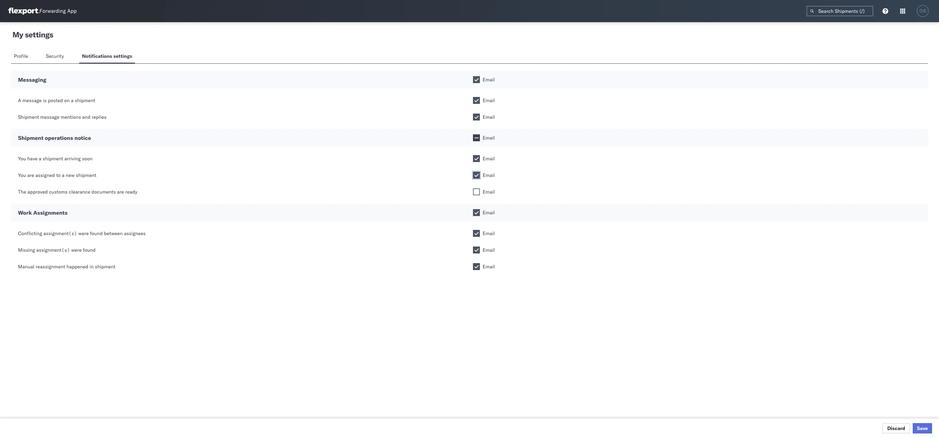 Task type: locate. For each thing, give the bounding box(es) containing it.
email for manual reassignment happened in shipment
[[483, 263, 495, 270]]

my
[[12, 30, 23, 39]]

0 vertical spatial you
[[18, 155, 26, 162]]

0 vertical spatial shipment
[[18, 114, 39, 120]]

1 shipment from the top
[[18, 114, 39, 120]]

found up in on the left bottom of page
[[83, 247, 96, 253]]

conflicting
[[18, 230, 42, 236]]

assignees
[[124, 230, 146, 236]]

forwarding app
[[39, 8, 77, 14]]

missing
[[18, 247, 35, 253]]

email
[[483, 77, 495, 83], [483, 97, 495, 104], [483, 114, 495, 120], [483, 135, 495, 141], [483, 155, 495, 162], [483, 172, 495, 178], [483, 189, 495, 195], [483, 209, 495, 216], [483, 230, 495, 236], [483, 247, 495, 253], [483, 263, 495, 270]]

notifications settings
[[82, 53, 132, 59]]

shipment down a
[[18, 114, 39, 120]]

shipment up the have
[[18, 134, 43, 141]]

shipment
[[18, 114, 39, 120], [18, 134, 43, 141]]

were left between
[[78, 230, 89, 236]]

2 you from the top
[[18, 172, 26, 178]]

you
[[18, 155, 26, 162], [18, 172, 26, 178]]

1 vertical spatial settings
[[113, 53, 132, 59]]

the approved customs clearance documents are ready
[[18, 189, 137, 195]]

1 vertical spatial are
[[117, 189, 124, 195]]

10 email from the top
[[483, 247, 495, 253]]

a message is posted on a shipment
[[18, 97, 95, 104]]

settings inside button
[[113, 53, 132, 59]]

1 email from the top
[[483, 77, 495, 83]]

message right a
[[23, 97, 42, 104]]

reassignment
[[36, 263, 65, 270]]

1 vertical spatial found
[[83, 247, 96, 253]]

0 horizontal spatial a
[[39, 155, 41, 162]]

replies
[[92, 114, 107, 120]]

8 email from the top
[[483, 209, 495, 216]]

were for missing
[[71, 247, 82, 253]]

arriving
[[64, 155, 81, 162]]

email for the approved customs clearance documents are ready
[[483, 189, 495, 195]]

were
[[78, 230, 89, 236], [71, 247, 82, 253]]

were for conflicting
[[78, 230, 89, 236]]

email for messaging
[[483, 77, 495, 83]]

11 email from the top
[[483, 263, 495, 270]]

assignment(s) up missing assignment(s) were found
[[43, 230, 77, 236]]

clearance
[[69, 189, 90, 195]]

are left assigned
[[27, 172, 34, 178]]

save
[[918, 425, 929, 431]]

2 shipment from the top
[[18, 134, 43, 141]]

6 email from the top
[[483, 172, 495, 178]]

1 vertical spatial you
[[18, 172, 26, 178]]

4 email from the top
[[483, 135, 495, 141]]

2 email from the top
[[483, 97, 495, 104]]

email for you have a shipment arriving soon
[[483, 155, 495, 162]]

1 horizontal spatial settings
[[113, 53, 132, 59]]

shipment message mentions and replies
[[18, 114, 107, 120]]

settings right my
[[25, 30, 53, 39]]

to
[[56, 172, 61, 178]]

notifications settings button
[[79, 50, 135, 63]]

message for a
[[23, 97, 42, 104]]

0 horizontal spatial settings
[[25, 30, 53, 39]]

customs
[[49, 189, 68, 195]]

0 vertical spatial settings
[[25, 30, 53, 39]]

settings right notifications
[[113, 53, 132, 59]]

message
[[23, 97, 42, 104], [40, 114, 59, 120]]

shipment right in on the left bottom of page
[[95, 263, 115, 270]]

3 email from the top
[[483, 114, 495, 120]]

work
[[18, 209, 32, 216]]

email for you are assigned to a new shipment
[[483, 172, 495, 178]]

posted
[[48, 97, 63, 104]]

0 vertical spatial a
[[71, 97, 74, 104]]

flexport. image
[[8, 8, 39, 15]]

app
[[67, 8, 77, 14]]

a right on
[[71, 97, 74, 104]]

1 vertical spatial were
[[71, 247, 82, 253]]

email for shipment message mentions and replies
[[483, 114, 495, 120]]

shipment
[[75, 97, 95, 104], [43, 155, 63, 162], [76, 172, 96, 178], [95, 263, 115, 270]]

assignment(s)
[[43, 230, 77, 236], [36, 247, 70, 253]]

shipment up you are assigned to a new shipment
[[43, 155, 63, 162]]

1 vertical spatial assignment(s)
[[36, 247, 70, 253]]

5 email from the top
[[483, 155, 495, 162]]

email for missing assignment(s) were found
[[483, 247, 495, 253]]

shipment for shipment message mentions and replies
[[18, 114, 39, 120]]

0 horizontal spatial are
[[27, 172, 34, 178]]

a right the have
[[39, 155, 41, 162]]

1 you from the top
[[18, 155, 26, 162]]

settings for my settings
[[25, 30, 53, 39]]

1 horizontal spatial a
[[62, 172, 64, 178]]

None checkbox
[[473, 97, 480, 104], [473, 114, 480, 120], [473, 155, 480, 162], [473, 209, 480, 216], [473, 230, 480, 237], [473, 263, 480, 270], [473, 97, 480, 104], [473, 114, 480, 120], [473, 155, 480, 162], [473, 209, 480, 216], [473, 230, 480, 237], [473, 263, 480, 270]]

you are assigned to a new shipment
[[18, 172, 96, 178]]

you left the have
[[18, 155, 26, 162]]

9 email from the top
[[483, 230, 495, 236]]

1 vertical spatial message
[[40, 114, 59, 120]]

manual
[[18, 263, 34, 270]]

2 horizontal spatial a
[[71, 97, 74, 104]]

between
[[104, 230, 123, 236]]

7 email from the top
[[483, 189, 495, 195]]

0 vertical spatial found
[[90, 230, 103, 236]]

os
[[920, 8, 927, 14]]

1 vertical spatial shipment
[[18, 134, 43, 141]]

a right to in the left top of the page
[[62, 172, 64, 178]]

assignment(s) up reassignment
[[36, 247, 70, 253]]

a
[[18, 97, 21, 104]]

shipment right 'new' at the left top of page
[[76, 172, 96, 178]]

were up the "happened"
[[71, 247, 82, 253]]

found
[[90, 230, 103, 236], [83, 247, 96, 253]]

message down is
[[40, 114, 59, 120]]

ready
[[125, 189, 137, 195]]

approved
[[27, 189, 48, 195]]

you for you have a shipment arriving soon
[[18, 155, 26, 162]]

0 vertical spatial were
[[78, 230, 89, 236]]

soon
[[82, 155, 93, 162]]

0 vertical spatial assignment(s)
[[43, 230, 77, 236]]

1 vertical spatial a
[[39, 155, 41, 162]]

assigned
[[35, 172, 55, 178]]

you up the
[[18, 172, 26, 178]]

email for shipment operations notice
[[483, 135, 495, 141]]

os button
[[915, 3, 931, 19]]

assignments
[[33, 209, 68, 216]]

profile button
[[11, 50, 32, 63]]

my settings
[[12, 30, 53, 39]]

None checkbox
[[473, 76, 480, 83], [473, 134, 480, 141], [473, 172, 480, 179], [473, 188, 480, 195], [473, 247, 480, 253], [473, 76, 480, 83], [473, 134, 480, 141], [473, 172, 480, 179], [473, 188, 480, 195], [473, 247, 480, 253]]

messaging
[[18, 76, 46, 83]]

found left between
[[90, 230, 103, 236]]

are
[[27, 172, 34, 178], [117, 189, 124, 195]]

a
[[71, 97, 74, 104], [39, 155, 41, 162], [62, 172, 64, 178]]

are left ready on the top of page
[[117, 189, 124, 195]]

0 vertical spatial message
[[23, 97, 42, 104]]

settings
[[25, 30, 53, 39], [113, 53, 132, 59]]



Task type: describe. For each thing, give the bounding box(es) containing it.
have
[[27, 155, 38, 162]]

1 horizontal spatial are
[[117, 189, 124, 195]]

discard button
[[883, 423, 911, 434]]

documents
[[92, 189, 116, 195]]

security
[[46, 53, 64, 59]]

forwarding app link
[[8, 8, 77, 15]]

2 vertical spatial a
[[62, 172, 64, 178]]

and
[[82, 114, 91, 120]]

is
[[43, 97, 47, 104]]

email for a message is posted on a shipment
[[483, 97, 495, 104]]

conflicting assignment(s) were found between assignees
[[18, 230, 146, 236]]

profile
[[14, 53, 28, 59]]

message for shipment
[[40, 114, 59, 120]]

happened
[[66, 263, 88, 270]]

found for conflicting assignment(s) were found between assignees
[[90, 230, 103, 236]]

manual reassignment happened in shipment
[[18, 263, 115, 270]]

on
[[64, 97, 70, 104]]

operations
[[45, 134, 73, 141]]

forwarding
[[39, 8, 66, 14]]

shipment up and
[[75, 97, 95, 104]]

save button
[[914, 423, 933, 434]]

discard
[[888, 425, 906, 431]]

mentions
[[61, 114, 81, 120]]

notifications
[[82, 53, 112, 59]]

missing assignment(s) were found
[[18, 247, 96, 253]]

notice
[[74, 134, 91, 141]]

email for work assignments
[[483, 209, 495, 216]]

email for conflicting assignment(s) were found between assignees
[[483, 230, 495, 236]]

work assignments
[[18, 209, 68, 216]]

security button
[[43, 50, 68, 63]]

the
[[18, 189, 26, 195]]

found for missing assignment(s) were found
[[83, 247, 96, 253]]

shipment for shipment operations notice
[[18, 134, 43, 141]]

in
[[90, 263, 94, 270]]

new
[[66, 172, 75, 178]]

settings for notifications settings
[[113, 53, 132, 59]]

you for you are assigned to a new shipment
[[18, 172, 26, 178]]

shipment operations notice
[[18, 134, 91, 141]]

you have a shipment arriving soon
[[18, 155, 93, 162]]

Search Shipments (/) text field
[[807, 6, 874, 16]]

assignment(s) for conflicting
[[43, 230, 77, 236]]

assignment(s) for missing
[[36, 247, 70, 253]]

0 vertical spatial are
[[27, 172, 34, 178]]



Task type: vqa. For each thing, say whether or not it's contained in the screenshot.
bottommost the a
yes



